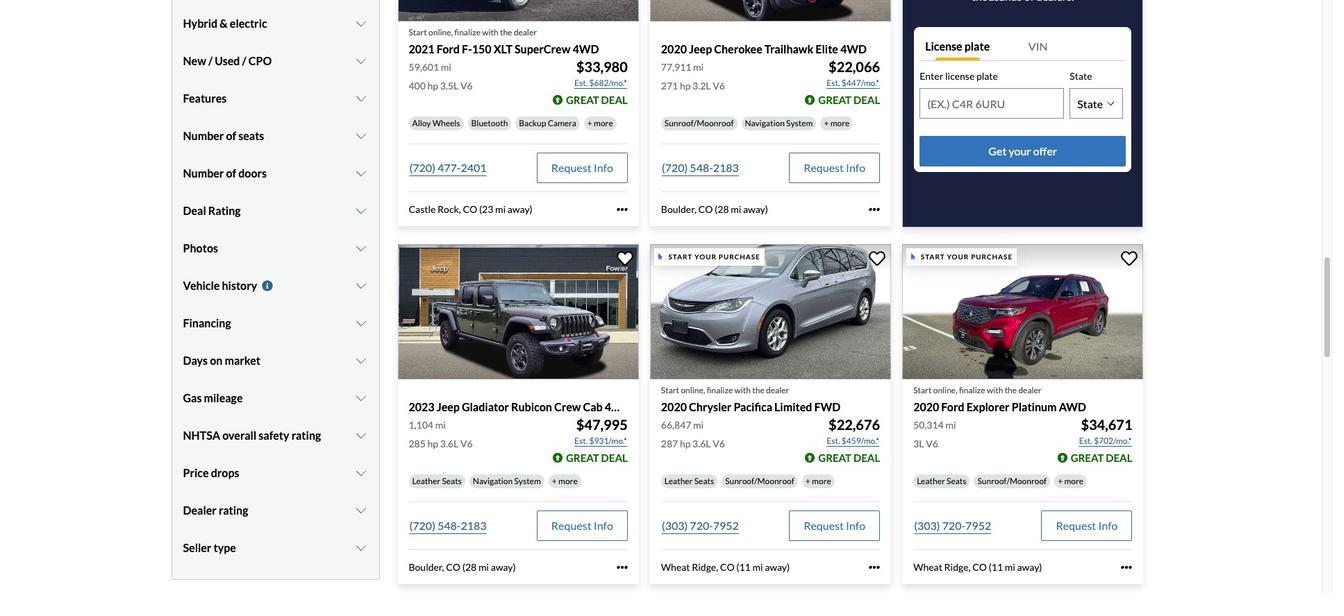Task type: describe. For each thing, give the bounding box(es) containing it.
cpo
[[249, 54, 272, 67]]

safety
[[259, 429, 289, 442]]

with for $34,671
[[987, 386, 1003, 396]]

3.5l
[[440, 80, 459, 92]]

great for $34,671
[[1071, 452, 1104, 465]]

gas mileage
[[183, 392, 243, 405]]

finalize for $22,676
[[707, 386, 733, 396]]

1 vertical spatial plate
[[977, 70, 998, 82]]

price drops
[[183, 467, 239, 480]]

get your offer button
[[920, 136, 1126, 167]]

Enter license plate field
[[920, 89, 1064, 118]]

number of seats
[[183, 129, 264, 142]]

elite
[[816, 42, 838, 56]]

plate inside tab
[[965, 40, 990, 53]]

info for $47,995
[[594, 520, 613, 533]]

new / used / cpo button
[[183, 44, 368, 78]]

hybrid & electric button
[[183, 6, 368, 41]]

enter
[[920, 70, 943, 82]]

request info button for $33,980
[[537, 153, 628, 184]]

cab
[[583, 401, 603, 414]]

tab list containing license plate
[[920, 33, 1126, 61]]

crew
[[554, 401, 581, 414]]

3.2l
[[693, 80, 711, 92]]

chevron down image for new / used / cpo
[[354, 55, 368, 66]]

1 / from the left
[[208, 54, 213, 67]]

1 vertical spatial boulder,
[[409, 562, 444, 574]]

dealer for $22,676
[[766, 386, 789, 396]]

trailhawk
[[765, 42, 814, 56]]

request for $33,980
[[551, 161, 592, 175]]

vehicle history button
[[183, 269, 368, 303]]

gladiator
[[462, 401, 509, 414]]

mi inside the 77,911 mi 271 hp 3.2l v6
[[693, 61, 704, 73]]

wheat ridge, co (11 mi away) for $22,676
[[661, 562, 790, 574]]

rapid red metallic tinted clearcoat 2020 ford explorer platinum awd suv / crossover all-wheel drive automatic image
[[902, 244, 1144, 380]]

castle rock, co (23 mi away)
[[409, 204, 533, 216]]

great for $47,995
[[566, 452, 599, 465]]

more for $47,995
[[558, 477, 578, 487]]

navigation for sunroof/moonroof
[[745, 118, 785, 129]]

0 vertical spatial (28
[[715, 204, 729, 216]]

explorer
[[967, 401, 1010, 414]]

271
[[661, 80, 678, 92]]

start online, finalize with the dealer 2021 ford f-150 xlt supercrew 4wd
[[409, 27, 599, 56]]

477-
[[438, 161, 461, 175]]

v6 inside 50,314 mi 3l v6
[[926, 439, 938, 450]]

number for number of doors
[[183, 166, 224, 180]]

on
[[210, 354, 223, 367]]

ellipsis h image for $34,671
[[1121, 563, 1133, 574]]

market
[[225, 354, 260, 367]]

(303) for $34,671
[[914, 520, 940, 533]]

est. for $34,671
[[1079, 436, 1093, 447]]

get your offer
[[989, 145, 1057, 158]]

electric
[[230, 16, 267, 30]]

hp for $22,676
[[680, 439, 691, 450]]

+ for $47,995
[[552, 477, 557, 487]]

sunroof/moonroof for $34,671
[[978, 477, 1047, 487]]

2020 for $22,676
[[661, 401, 687, 414]]

wheels
[[433, 118, 460, 129]]

3.6l for $47,995
[[440, 439, 459, 450]]

dealer
[[183, 504, 217, 517]]

alloy
[[412, 118, 431, 129]]

navigation system for sunroof/moonroof
[[745, 118, 813, 129]]

66,847
[[661, 420, 691, 432]]

(11 for $22,676
[[736, 562, 751, 574]]

4wd inside start online, finalize with the dealer 2021 ford f-150 xlt supercrew 4wd
[[573, 42, 599, 56]]

1 vertical spatial (720) 548-2183 button
[[409, 512, 487, 542]]

2020 jeep cherokee trailhawk elite 4wd
[[661, 42, 867, 56]]

mi inside "1,104 mi 285 hp 3.6l v6"
[[435, 420, 446, 432]]

+ more right camera
[[588, 118, 613, 129]]

285
[[409, 439, 426, 450]]

$34,671
[[1081, 417, 1133, 434]]

wheat for $22,676
[[661, 562, 690, 574]]

leather seats for $22,676
[[665, 477, 714, 487]]

offer
[[1033, 145, 1057, 158]]

overall
[[222, 429, 256, 442]]

1,104
[[409, 420, 433, 432]]

est. $702/mo.* button
[[1078, 435, 1133, 449]]

50,314 mi 3l v6
[[914, 420, 956, 450]]

1 horizontal spatial 4wd
[[605, 401, 631, 414]]

chevron down image for number of doors
[[354, 168, 368, 179]]

hp for $47,995
[[428, 439, 438, 450]]

features button
[[183, 81, 368, 116]]

away) for $22,676
[[765, 562, 790, 574]]

ford for $33,980
[[437, 42, 460, 56]]

more down est. $682/mo.* button in the left top of the page
[[594, 118, 613, 129]]

leather for $22,676
[[665, 477, 693, 487]]

vehicle history
[[183, 279, 257, 292]]

price drops button
[[183, 456, 368, 491]]

$22,676
[[829, 417, 880, 434]]

est. for $33,980
[[574, 78, 588, 88]]

online, for $33,980
[[429, 27, 453, 38]]

number of doors button
[[183, 156, 368, 191]]

$47,995
[[576, 417, 628, 434]]

jeep for 2020
[[689, 42, 712, 56]]

platinum
[[1012, 401, 1057, 414]]

$459/mo.*
[[842, 436, 879, 447]]

online, for $22,676
[[681, 386, 705, 396]]

vin
[[1029, 40, 1048, 53]]

backup camera
[[519, 118, 576, 129]]

used
[[215, 54, 240, 67]]

77,911 mi 271 hp 3.2l v6
[[661, 61, 725, 92]]

start for $22,676
[[661, 386, 679, 396]]

2020 up 77,911
[[661, 42, 687, 56]]

chevron down image for deal rating
[[354, 205, 368, 216]]

$682/mo.*
[[589, 78, 627, 88]]

of for doors
[[226, 166, 236, 180]]

state
[[1070, 70, 1092, 82]]

info for $34,671
[[1098, 520, 1118, 533]]

mi inside 66,847 mi 287 hp 3.6l v6
[[693, 420, 704, 432]]

system for sunroof/moonroof
[[786, 118, 813, 129]]

1 vertical spatial 548-
[[438, 520, 461, 533]]

50,314
[[914, 420, 944, 432]]

(11 for $34,671
[[989, 562, 1003, 574]]

request info button for $47,995
[[537, 512, 628, 542]]

1 horizontal spatial 2183
[[713, 161, 739, 175]]

seller
[[183, 542, 211, 555]]

great for $33,980
[[566, 94, 599, 106]]

photos
[[183, 241, 218, 255]]

purchase for $34,671
[[971, 253, 1013, 261]]

license
[[945, 70, 975, 82]]

mi inside 59,601 mi 400 hp 3.5l v6
[[441, 61, 451, 73]]

v6 for $22,676
[[713, 439, 725, 450]]

your inside button
[[1009, 145, 1031, 158]]

mileage
[[204, 392, 243, 405]]

license plate tab
[[920, 33, 1023, 61]]

more for $34,671
[[1064, 477, 1084, 487]]

request info for $34,671
[[1056, 520, 1118, 533]]

start online, finalize with the dealer 2020 ford explorer platinum awd
[[914, 386, 1086, 414]]

+ for $34,671
[[1058, 477, 1063, 487]]

deal for $34,671
[[1106, 452, 1133, 465]]

alloy wheels
[[412, 118, 460, 129]]

$22,066 est. $447/mo.*
[[827, 59, 880, 88]]

chevron down image for price drops
[[354, 468, 368, 479]]

rubicon
[[511, 401, 552, 414]]

(303) 720-7952 button for $22,676
[[661, 512, 740, 542]]

vehicle
[[183, 279, 220, 292]]

your for $34,671
[[947, 253, 969, 261]]

ellipsis h image for $22,676
[[869, 563, 880, 574]]

7952 for $22,676
[[713, 520, 739, 533]]

1 vertical spatial boulder, co (28 mi away)
[[409, 562, 516, 574]]

financing button
[[183, 306, 368, 341]]

(720) for $47,995
[[409, 520, 435, 533]]

(720) for $33,980
[[409, 161, 435, 175]]

seats
[[238, 129, 264, 142]]

sarge green clearcoat 2023 jeep gladiator rubicon crew cab 4wd pickup truck four-wheel drive 8-speed automatic image
[[398, 244, 639, 380]]

great for $22,066
[[818, 94, 852, 106]]

start for $34,671
[[914, 386, 932, 396]]

chevron down image for gas mileage
[[354, 393, 368, 404]]

wheat ridge, co (11 mi away) for $34,671
[[914, 562, 1042, 574]]

billet silver metallic clearcoat 2020 chrysler pacifica limited fwd minivan front-wheel drive 9-speed automatic image
[[650, 244, 891, 380]]

$22,676 est. $459/mo.*
[[827, 417, 880, 447]]

info for $33,980
[[594, 161, 613, 175]]

287
[[661, 439, 678, 450]]

doors
[[238, 166, 267, 180]]

away) for $33,980
[[508, 204, 533, 216]]

0 vertical spatial 548-
[[690, 161, 713, 175]]

start online, finalize with the dealer 2020 chrysler pacifica limited fwd
[[661, 386, 841, 414]]

sunroof/moonroof for $22,676
[[725, 477, 795, 487]]

days on market
[[183, 354, 260, 367]]

leather for $47,995
[[412, 477, 440, 487]]

v6 for $22,066
[[713, 80, 725, 92]]

$33,980
[[576, 59, 628, 75]]



Task type: vqa. For each thing, say whether or not it's contained in the screenshot.
$22,066's the GREAT
yes



Task type: locate. For each thing, give the bounding box(es) containing it.
ford up 50,314
[[941, 401, 965, 414]]

1 horizontal spatial your
[[947, 253, 969, 261]]

deal down $682/mo.*
[[601, 94, 628, 106]]

chevron down image for hybrid & electric
[[354, 18, 368, 29]]

dealer inside start online, finalize with the dealer 2020 ford explorer platinum awd
[[1019, 386, 1042, 396]]

ridge, for $34,671
[[944, 562, 971, 574]]

v6 right 3l
[[926, 439, 938, 450]]

2 3.6l from the left
[[693, 439, 711, 450]]

1 ellipsis h image from the left
[[869, 563, 880, 574]]

finalize up explorer
[[959, 386, 985, 396]]

ellipsis h image for $47,995
[[617, 563, 628, 574]]

dealer up limited
[[766, 386, 789, 396]]

1 chevron down image from the top
[[354, 18, 368, 29]]

$33,980 est. $682/mo.*
[[574, 59, 628, 88]]

request info for $22,676
[[804, 520, 866, 533]]

seats down 50,314 mi 3l v6
[[947, 477, 967, 487]]

3 leather from the left
[[917, 477, 945, 487]]

est. inside $34,671 est. $702/mo.*
[[1079, 436, 1093, 447]]

chevron down image for days on market
[[354, 355, 368, 367]]

deal rating button
[[183, 194, 368, 228]]

of for seats
[[226, 129, 236, 142]]

2 7952 from the left
[[966, 520, 991, 533]]

2 horizontal spatial dealer
[[1019, 386, 1042, 396]]

9 chevron down image from the top
[[354, 468, 368, 479]]

request
[[551, 161, 592, 175], [804, 161, 844, 175], [551, 520, 592, 533], [804, 520, 844, 533], [1056, 520, 1096, 533]]

6 chevron down image from the top
[[354, 543, 368, 554]]

v6 right the 3.2l
[[713, 80, 725, 92]]

more down est. $459/mo.* button
[[812, 477, 831, 487]]

0 horizontal spatial rating
[[219, 504, 248, 517]]

150
[[472, 42, 491, 56]]

great down est. $459/mo.* button
[[818, 452, 852, 465]]

1 horizontal spatial (720) 548-2183
[[662, 161, 739, 175]]

chevron down image inside 'hybrid & electric' dropdown button
[[354, 18, 368, 29]]

2 horizontal spatial 4wd
[[840, 42, 867, 56]]

great down est. $702/mo.* button
[[1071, 452, 1104, 465]]

boulder,
[[661, 204, 697, 216], [409, 562, 444, 574]]

request info button for $34,671
[[1042, 512, 1133, 542]]

2 720- from the left
[[942, 520, 966, 533]]

great deal down est. $702/mo.* button
[[1071, 452, 1133, 465]]

v6 inside the 77,911 mi 271 hp 3.2l v6
[[713, 80, 725, 92]]

1 horizontal spatial ridge,
[[944, 562, 971, 574]]

chevron down image inside "features" 'dropdown button'
[[354, 93, 368, 104]]

+
[[588, 118, 592, 129], [824, 118, 829, 129], [552, 477, 557, 487], [806, 477, 810, 487], [1058, 477, 1063, 487]]

2 ellipsis h image from the left
[[1121, 563, 1133, 574]]

2 wheat from the left
[[914, 562, 942, 574]]

0 horizontal spatial leather
[[412, 477, 440, 487]]

3.6l for $22,676
[[693, 439, 711, 450]]

$34,671 est. $702/mo.*
[[1079, 417, 1133, 447]]

2 horizontal spatial your
[[1009, 145, 1031, 158]]

+ more down est. $459/mo.* button
[[806, 477, 831, 487]]

(23
[[479, 204, 493, 216]]

1 horizontal spatial wheat ridge, co (11 mi away)
[[914, 562, 1042, 574]]

chrysler
[[689, 401, 732, 414]]

0 horizontal spatial your
[[695, 253, 717, 261]]

hp right 271
[[680, 80, 691, 92]]

photos button
[[183, 231, 368, 266]]

chevron down image inside number of doors dropdown button
[[354, 168, 368, 179]]

of left "seats"
[[226, 129, 236, 142]]

3.6l right 287
[[693, 439, 711, 450]]

chevron down image for financing
[[354, 318, 368, 329]]

0 horizontal spatial wheat
[[661, 562, 690, 574]]

more down est. $447/mo.* button at the top of the page
[[831, 118, 850, 129]]

start inside start online, finalize with the dealer 2020 chrysler pacifica limited fwd
[[661, 386, 679, 396]]

great down est. $931/mo.* 'button'
[[566, 452, 599, 465]]

chevron down image for nhtsa overall safety rating
[[354, 430, 368, 442]]

seats for $22,676
[[694, 477, 714, 487]]

est. for $47,995
[[574, 436, 588, 447]]

+ more down est. $447/mo.* button at the top of the page
[[824, 118, 850, 129]]

1 vertical spatial navigation
[[473, 477, 513, 487]]

est. inside $33,980 est. $682/mo.*
[[574, 78, 588, 88]]

the inside start online, finalize with the dealer 2020 ford explorer platinum awd
[[1005, 386, 1017, 396]]

(303) 720-7952 button for $34,671
[[914, 512, 992, 542]]

v6 inside 66,847 mi 287 hp 3.6l v6
[[713, 439, 725, 450]]

finalize for $33,980
[[455, 27, 481, 38]]

with up the '150'
[[482, 27, 498, 38]]

the up xlt
[[500, 27, 512, 38]]

1 vertical spatial number
[[183, 166, 224, 180]]

0 horizontal spatial online,
[[429, 27, 453, 38]]

2020 up 50,314
[[914, 401, 939, 414]]

0 horizontal spatial system
[[514, 477, 541, 487]]

online, inside start online, finalize with the dealer 2021 ford f-150 xlt supercrew 4wd
[[429, 27, 453, 38]]

rock,
[[438, 204, 461, 216]]

seats down 66,847 mi 287 hp 3.6l v6
[[694, 477, 714, 487]]

navigation system for leather seats
[[473, 477, 541, 487]]

ford inside start online, finalize with the dealer 2020 ford explorer platinum awd
[[941, 401, 965, 414]]

1 horizontal spatial system
[[786, 118, 813, 129]]

more
[[594, 118, 613, 129], [831, 118, 850, 129], [558, 477, 578, 487], [812, 477, 831, 487], [1064, 477, 1084, 487]]

4wd up $33,980 at the top left
[[573, 42, 599, 56]]

(720) 548-2183 for the bottommost (720) 548-2183 button
[[409, 520, 487, 533]]

with up explorer
[[987, 386, 1003, 396]]

number down features
[[183, 129, 224, 142]]

2 purchase from the left
[[971, 253, 1013, 261]]

est. down $22,676 at the right bottom of the page
[[827, 436, 840, 447]]

start
[[409, 27, 427, 38], [669, 253, 693, 261], [921, 253, 945, 261], [661, 386, 679, 396], [914, 386, 932, 396]]

1 horizontal spatial 3.6l
[[693, 439, 711, 450]]

leather down 3l
[[917, 477, 945, 487]]

chevron down image inside vehicle history dropdown button
[[354, 280, 368, 292]]

dealer up 'platinum'
[[1019, 386, 1042, 396]]

online, up 2021
[[429, 27, 453, 38]]

drops
[[211, 467, 239, 480]]

finalize inside start online, finalize with the dealer 2020 ford explorer platinum awd
[[959, 386, 985, 396]]

1 vertical spatial system
[[514, 477, 541, 487]]

66,847 mi 287 hp 3.6l v6
[[661, 420, 725, 450]]

2 / from the left
[[242, 54, 246, 67]]

1 vertical spatial of
[[226, 166, 236, 180]]

price
[[183, 467, 209, 480]]

navigation
[[745, 118, 785, 129], [473, 477, 513, 487]]

0 horizontal spatial ford
[[437, 42, 460, 56]]

est. down $33,980 at the top left
[[574, 78, 588, 88]]

0 vertical spatial rating
[[292, 429, 321, 442]]

deal for $22,066
[[854, 94, 880, 106]]

1 leather seats from the left
[[412, 477, 462, 487]]

chevron down image inside dealer rating dropdown button
[[354, 505, 368, 517]]

1 horizontal spatial mouse pointer image
[[911, 254, 915, 261]]

v6 down chrysler
[[713, 439, 725, 450]]

great down est. $682/mo.* button in the left top of the page
[[566, 94, 599, 106]]

1 horizontal spatial online,
[[681, 386, 705, 396]]

chevron down image inside days on market dropdown button
[[354, 355, 368, 367]]

request for $34,671
[[1056, 520, 1096, 533]]

3.6l inside "1,104 mi 285 hp 3.6l v6"
[[440, 439, 459, 450]]

(11
[[736, 562, 751, 574], [989, 562, 1003, 574]]

deal
[[183, 204, 206, 217]]

dealer for $34,671
[[1019, 386, 1042, 396]]

1 vertical spatial navigation system
[[473, 477, 541, 487]]

0 horizontal spatial seats
[[442, 477, 462, 487]]

deal down $447/mo.*
[[854, 94, 880, 106]]

the up explorer
[[1005, 386, 1017, 396]]

financing
[[183, 317, 231, 330]]

2020 up the 66,847
[[661, 401, 687, 414]]

2 ridge, from the left
[[944, 562, 971, 574]]

system
[[786, 118, 813, 129], [514, 477, 541, 487]]

mouse pointer image
[[659, 254, 663, 261], [911, 254, 915, 261]]

deal rating
[[183, 204, 241, 217]]

hybrid & electric
[[183, 16, 267, 30]]

0 vertical spatial number
[[183, 129, 224, 142]]

0 horizontal spatial boulder,
[[409, 562, 444, 574]]

chevron down image inside new / used / cpo dropdown button
[[354, 55, 368, 66]]

2020 inside start online, finalize with the dealer 2020 ford explorer platinum awd
[[914, 401, 939, 414]]

1 horizontal spatial (303) 720-7952
[[914, 520, 991, 533]]

0 horizontal spatial ellipsis h image
[[869, 563, 880, 574]]

features
[[183, 91, 227, 105]]

(303) 720-7952 for $22,676
[[662, 520, 739, 533]]

number of seats button
[[183, 119, 368, 153]]

great
[[566, 94, 599, 106], [818, 94, 852, 106], [566, 452, 599, 465], [818, 452, 852, 465], [1071, 452, 1104, 465]]

0 horizontal spatial the
[[500, 27, 512, 38]]

ford for $34,671
[[941, 401, 965, 414]]

est. inside $47,995 est. $931/mo.*
[[574, 436, 588, 447]]

/ left cpo on the left
[[242, 54, 246, 67]]

wheat for $34,671
[[914, 562, 942, 574]]

0 horizontal spatial dealer
[[514, 27, 537, 38]]

1 horizontal spatial rating
[[292, 429, 321, 442]]

number for number of seats
[[183, 129, 224, 142]]

5 chevron down image from the top
[[354, 505, 368, 517]]

chevron down image inside gas mileage dropdown button
[[354, 393, 368, 404]]

720- for $22,676
[[690, 520, 713, 533]]

2 (303) 720-7952 button from the left
[[914, 512, 992, 542]]

1 7952 from the left
[[713, 520, 739, 533]]

0 horizontal spatial boulder, co (28 mi away)
[[409, 562, 516, 574]]

3 chevron down image from the top
[[354, 93, 368, 104]]

6 chevron down image from the top
[[354, 280, 368, 292]]

4 chevron down image from the top
[[354, 130, 368, 141]]

0 horizontal spatial (720) 548-2183 button
[[409, 512, 487, 542]]

hp right 287
[[680, 439, 691, 450]]

1 horizontal spatial 7952
[[966, 520, 991, 533]]

f-
[[462, 42, 472, 56]]

great deal down est. $459/mo.* button
[[818, 452, 880, 465]]

est. $931/mo.* button
[[574, 435, 628, 449]]

info for $22,676
[[846, 520, 866, 533]]

info
[[594, 161, 613, 175], [846, 161, 866, 175], [594, 520, 613, 533], [846, 520, 866, 533], [1098, 520, 1118, 533]]

$702/mo.*
[[1094, 436, 1132, 447]]

(303) for $22,676
[[662, 520, 688, 533]]

finalize inside start online, finalize with the dealer 2021 ford f-150 xlt supercrew 4wd
[[455, 27, 481, 38]]

4wd up $47,995
[[605, 401, 631, 414]]

2 chevron down image from the top
[[354, 243, 368, 254]]

3 leather seats from the left
[[917, 477, 967, 487]]

0 horizontal spatial finalize
[[455, 27, 481, 38]]

xlt
[[494, 42, 513, 56]]

online, up 50,314
[[933, 386, 958, 396]]

5 chevron down image from the top
[[354, 205, 368, 216]]

(720) 548-2183 button
[[661, 153, 740, 184], [409, 512, 487, 542]]

+ more down est. $702/mo.* button
[[1058, 477, 1084, 487]]

est. down $22,066
[[827, 78, 840, 88]]

0 horizontal spatial (303) 720-7952 button
[[661, 512, 740, 542]]

leather
[[412, 477, 440, 487], [665, 477, 693, 487], [917, 477, 945, 487]]

2 start your purchase from the left
[[921, 253, 1013, 261]]

start inside start online, finalize with the dealer 2020 ford explorer platinum awd
[[914, 386, 932, 396]]

1 start your purchase from the left
[[669, 253, 760, 261]]

0 horizontal spatial 4wd
[[573, 42, 599, 56]]

more for $22,676
[[812, 477, 831, 487]]

with inside start online, finalize with the dealer 2020 ford explorer platinum awd
[[987, 386, 1003, 396]]

2 horizontal spatial with
[[987, 386, 1003, 396]]

(303)
[[662, 520, 688, 533], [914, 520, 940, 533]]

start your purchase for $22,676
[[669, 253, 760, 261]]

license plate
[[925, 40, 990, 53]]

59,601
[[409, 61, 439, 73]]

chevron down image for photos
[[354, 243, 368, 254]]

0 horizontal spatial purchase
[[719, 253, 760, 261]]

1 vertical spatial (720) 548-2183
[[409, 520, 487, 533]]

1 (303) 720-7952 button from the left
[[661, 512, 740, 542]]

great down est. $447/mo.* button at the top of the page
[[818, 94, 852, 106]]

chevron down image for seller type
[[354, 543, 368, 554]]

with up pacifica
[[735, 386, 751, 396]]

awd
[[1059, 401, 1086, 414]]

seller type button
[[183, 531, 368, 566]]

+ more for $34,671
[[1058, 477, 1084, 487]]

1 vertical spatial ford
[[941, 401, 965, 414]]

chevron down image inside price drops dropdown button
[[354, 468, 368, 479]]

finalize for $34,671
[[959, 386, 985, 396]]

est. inside $22,676 est. $459/mo.*
[[827, 436, 840, 447]]

leather seats down 3l
[[917, 477, 967, 487]]

1 leather from the left
[[412, 477, 440, 487]]

dealer inside start online, finalize with the dealer 2020 chrysler pacifica limited fwd
[[766, 386, 789, 396]]

deal
[[601, 94, 628, 106], [854, 94, 880, 106], [601, 452, 628, 465], [854, 452, 880, 465], [1106, 452, 1133, 465]]

2020 inside start online, finalize with the dealer 2020 chrysler pacifica limited fwd
[[661, 401, 687, 414]]

ford inside start online, finalize with the dealer 2021 ford f-150 xlt supercrew 4wd
[[437, 42, 460, 56]]

1 3.6l from the left
[[440, 439, 459, 450]]

great for $22,676
[[818, 452, 852, 465]]

1 horizontal spatial navigation system
[[745, 118, 813, 129]]

2 horizontal spatial leather
[[917, 477, 945, 487]]

1 (303) 720-7952 from the left
[[662, 520, 739, 533]]

est. for $22,066
[[827, 78, 840, 88]]

info circle image
[[261, 280, 275, 292]]

0 vertical spatial (720) 548-2183 button
[[661, 153, 740, 184]]

hp inside 66,847 mi 287 hp 3.6l v6
[[680, 439, 691, 450]]

ford left f-
[[437, 42, 460, 56]]

ridge,
[[692, 562, 718, 574], [944, 562, 971, 574]]

fwd
[[814, 401, 841, 414]]

supercrew
[[515, 42, 570, 56]]

77,911
[[661, 61, 691, 73]]

(720) 548-2183 for the rightmost (720) 548-2183 button
[[662, 161, 739, 175]]

0 horizontal spatial wheat ridge, co (11 mi away)
[[661, 562, 790, 574]]

rating right the safety on the bottom left
[[292, 429, 321, 442]]

1 720- from the left
[[690, 520, 713, 533]]

jeep right 2023
[[437, 401, 460, 414]]

1 seats from the left
[[442, 477, 462, 487]]

v6 for $33,980
[[460, 80, 473, 92]]

1 horizontal spatial 548-
[[690, 161, 713, 175]]

8 chevron down image from the top
[[354, 393, 368, 404]]

2 wheat ridge, co (11 mi away) from the left
[[914, 562, 1042, 574]]

1 horizontal spatial wheat
[[914, 562, 942, 574]]

0 horizontal spatial 3.6l
[[440, 439, 459, 450]]

hp right 400 in the top left of the page
[[428, 80, 438, 92]]

$22,066
[[829, 59, 880, 75]]

1 horizontal spatial finalize
[[707, 386, 733, 396]]

chevron down image inside deal rating dropdown button
[[354, 205, 368, 216]]

2401
[[461, 161, 487, 175]]

1,104 mi 285 hp 3.6l v6
[[409, 420, 473, 450]]

deal down $702/mo.*
[[1106, 452, 1133, 465]]

0 vertical spatial navigation
[[745, 118, 785, 129]]

2 horizontal spatial seats
[[947, 477, 967, 487]]

3 seats from the left
[[947, 477, 967, 487]]

dealer rating button
[[183, 494, 368, 528]]

1 horizontal spatial boulder, co (28 mi away)
[[661, 204, 768, 216]]

with inside start online, finalize with the dealer 2020 chrysler pacifica limited fwd
[[735, 386, 751, 396]]

v6
[[460, 80, 473, 92], [713, 80, 725, 92], [460, 439, 473, 450], [713, 439, 725, 450], [926, 439, 938, 450]]

ford
[[437, 42, 460, 56], [941, 401, 965, 414]]

dealer inside start online, finalize with the dealer 2021 ford f-150 xlt supercrew 4wd
[[514, 27, 537, 38]]

mi inside 50,314 mi 3l v6
[[946, 420, 956, 432]]

0 vertical spatial boulder, co (28 mi away)
[[661, 204, 768, 216]]

0 vertical spatial system
[[786, 118, 813, 129]]

1 purchase from the left
[[719, 253, 760, 261]]

chevron down image inside financing 'dropdown button'
[[354, 318, 368, 329]]

0 horizontal spatial mouse pointer image
[[659, 254, 663, 261]]

your
[[1009, 145, 1031, 158], [695, 253, 717, 261], [947, 253, 969, 261]]

0 horizontal spatial ridge,
[[692, 562, 718, 574]]

with inside start online, finalize with the dealer 2021 ford f-150 xlt supercrew 4wd
[[482, 27, 498, 38]]

2 horizontal spatial leather seats
[[917, 477, 967, 487]]

4 chevron down image from the top
[[354, 430, 368, 442]]

backup
[[519, 118, 546, 129]]

0 horizontal spatial navigation
[[473, 477, 513, 487]]

2 of from the top
[[226, 166, 236, 180]]

more down est. $931/mo.* 'button'
[[558, 477, 578, 487]]

0 horizontal spatial navigation system
[[473, 477, 541, 487]]

2 mouse pointer image from the left
[[911, 254, 915, 261]]

1 horizontal spatial (720) 548-2183 button
[[661, 153, 740, 184]]

0 vertical spatial plate
[[965, 40, 990, 53]]

the inside start online, finalize with the dealer 2020 chrysler pacifica limited fwd
[[752, 386, 765, 396]]

number up deal rating
[[183, 166, 224, 180]]

vin tab
[[1023, 33, 1126, 61]]

finalize up f-
[[455, 27, 481, 38]]

2020
[[661, 42, 687, 56], [661, 401, 687, 414], [914, 401, 939, 414]]

great deal for $22,676
[[818, 452, 880, 465]]

2 leather from the left
[[665, 477, 693, 487]]

720-
[[690, 520, 713, 533], [942, 520, 966, 533]]

boulder, co (28 mi away)
[[661, 204, 768, 216], [409, 562, 516, 574]]

est. down $47,995
[[574, 436, 588, 447]]

est. inside $22,066 est. $447/mo.*
[[827, 78, 840, 88]]

1 chevron down image from the top
[[354, 168, 368, 179]]

oxford white 2021 ford f-150 xlt supercrew 4wd pickup truck four-wheel drive automatic image
[[398, 0, 639, 22]]

finalize up chrysler
[[707, 386, 733, 396]]

0 vertical spatial navigation system
[[745, 118, 813, 129]]

7952 for $34,671
[[966, 520, 991, 533]]

2 horizontal spatial online,
[[933, 386, 958, 396]]

dealer rating
[[183, 504, 248, 517]]

7 chevron down image from the top
[[354, 318, 368, 329]]

1 horizontal spatial (11
[[989, 562, 1003, 574]]

rating
[[208, 204, 241, 217]]

chevron down image inside 'nhtsa overall safety rating' dropdown button
[[354, 430, 368, 442]]

the for $33,980
[[500, 27, 512, 38]]

jeep for 2023
[[437, 401, 460, 414]]

est. down $34,671
[[1079, 436, 1093, 447]]

request info button for $22,676
[[789, 512, 880, 542]]

1 horizontal spatial /
[[242, 54, 246, 67]]

1 horizontal spatial boulder,
[[661, 204, 697, 216]]

548-
[[690, 161, 713, 175], [438, 520, 461, 533]]

dealer for $33,980
[[514, 27, 537, 38]]

0 horizontal spatial (720) 548-2183
[[409, 520, 487, 533]]

mouse pointer image for $34,671
[[911, 254, 915, 261]]

deal for $22,676
[[854, 452, 880, 465]]

/ right new
[[208, 54, 213, 67]]

2020 for $34,671
[[914, 401, 939, 414]]

0 horizontal spatial start your purchase
[[669, 253, 760, 261]]

the inside start online, finalize with the dealer 2021 ford f-150 xlt supercrew 4wd
[[500, 27, 512, 38]]

1 horizontal spatial leather
[[665, 477, 693, 487]]

deal for $33,980
[[601, 94, 628, 106]]

3 chevron down image from the top
[[354, 355, 368, 367]]

2023 jeep gladiator rubicon crew cab 4wd
[[409, 401, 631, 414]]

rating right the dealer
[[219, 504, 248, 517]]

1 horizontal spatial (303)
[[914, 520, 940, 533]]

4wd up $22,066
[[840, 42, 867, 56]]

0 horizontal spatial leather seats
[[412, 477, 462, 487]]

nhtsa overall safety rating
[[183, 429, 321, 442]]

0 horizontal spatial 548-
[[438, 520, 461, 533]]

away)
[[508, 204, 533, 216], [743, 204, 768, 216], [491, 562, 516, 574], [765, 562, 790, 574], [1017, 562, 1042, 574]]

1 vertical spatial (28
[[462, 562, 477, 574]]

chevron down image for features
[[354, 93, 368, 104]]

59,601 mi 400 hp 3.5l v6
[[409, 61, 473, 92]]

leather seats down 287
[[665, 477, 714, 487]]

v6 for $47,995
[[460, 439, 473, 450]]

enter license plate
[[920, 70, 998, 82]]

dealer down oxford white 2021 ford f-150 xlt supercrew 4wd pickup truck four-wheel drive automatic image
[[514, 27, 537, 38]]

finalize
[[455, 27, 481, 38], [707, 386, 733, 396], [959, 386, 985, 396]]

chevron down image for dealer rating
[[354, 505, 368, 517]]

(720) 548-2183
[[662, 161, 739, 175], [409, 520, 487, 533]]

co for $34,671
[[973, 562, 987, 574]]

request info for $47,995
[[551, 520, 613, 533]]

ellipsis h image for $33,980
[[617, 204, 628, 216]]

2 (303) 720-7952 from the left
[[914, 520, 991, 533]]

leather down the 285 at the left bottom of the page
[[412, 477, 440, 487]]

ellipsis h image
[[869, 563, 880, 574], [1121, 563, 1133, 574]]

online, up chrysler
[[681, 386, 705, 396]]

2 (303) from the left
[[914, 520, 940, 533]]

0 horizontal spatial (303)
[[662, 520, 688, 533]]

1 mouse pointer image from the left
[[659, 254, 663, 261]]

2 chevron down image from the top
[[354, 55, 368, 66]]

0 vertical spatial ford
[[437, 42, 460, 56]]

1 (303) from the left
[[662, 520, 688, 533]]

2 (11 from the left
[[989, 562, 1003, 574]]

1 vertical spatial jeep
[[437, 401, 460, 414]]

(720) 477-2401 button
[[409, 153, 487, 184]]

purchase for $22,676
[[719, 253, 760, 261]]

your for $22,676
[[695, 253, 717, 261]]

(303) 720-7952 for $34,671
[[914, 520, 991, 533]]

0 horizontal spatial with
[[482, 27, 498, 38]]

new / used / cpo
[[183, 54, 272, 67]]

0 horizontal spatial /
[[208, 54, 213, 67]]

+ more down est. $931/mo.* 'button'
[[552, 477, 578, 487]]

hydro blue pearlcoat 2020 jeep cherokee trailhawk elite 4wd suv / crossover four-wheel drive 9-speed automatic image
[[650, 0, 891, 22]]

jeep up the 77,911 mi 271 hp 3.2l v6
[[689, 42, 712, 56]]

(28
[[715, 204, 729, 216], [462, 562, 477, 574]]

v6 right 3.5l
[[460, 80, 473, 92]]

1 horizontal spatial seats
[[694, 477, 714, 487]]

0 horizontal spatial 2183
[[461, 520, 487, 533]]

leather seats down the 285 at the left bottom of the page
[[412, 477, 462, 487]]

2 number from the top
[[183, 166, 224, 180]]

ellipsis h image
[[617, 204, 628, 216], [869, 204, 880, 216], [617, 563, 628, 574]]

great deal down est. $931/mo.* 'button'
[[566, 452, 628, 465]]

hp inside "1,104 mi 285 hp 3.6l v6"
[[428, 439, 438, 450]]

1 horizontal spatial (28
[[715, 204, 729, 216]]

the up pacifica
[[752, 386, 765, 396]]

great deal for $34,671
[[1071, 452, 1133, 465]]

1 (11 from the left
[[736, 562, 751, 574]]

type
[[214, 542, 236, 555]]

co for $22,676
[[720, 562, 735, 574]]

$931/mo.*
[[589, 436, 627, 447]]

1 wheat ridge, co (11 mi away) from the left
[[661, 562, 790, 574]]

est. for $22,676
[[827, 436, 840, 447]]

great deal for $33,980
[[566, 94, 628, 106]]

tab list
[[920, 33, 1126, 61]]

hp right the 285 at the left bottom of the page
[[428, 439, 438, 450]]

hp for $33,980
[[428, 80, 438, 92]]

start inside start online, finalize with the dealer 2021 ford f-150 xlt supercrew 4wd
[[409, 27, 427, 38]]

(303) 720-7952
[[662, 520, 739, 533], [914, 520, 991, 533]]

online, inside start online, finalize with the dealer 2020 chrysler pacifica limited fwd
[[681, 386, 705, 396]]

of
[[226, 129, 236, 142], [226, 166, 236, 180]]

1 number from the top
[[183, 129, 224, 142]]

finalize inside start online, finalize with the dealer 2020 chrysler pacifica limited fwd
[[707, 386, 733, 396]]

0 vertical spatial of
[[226, 129, 236, 142]]

0 vertical spatial 2183
[[713, 161, 739, 175]]

720- for $34,671
[[942, 520, 966, 533]]

0 vertical spatial (720) 548-2183
[[662, 161, 739, 175]]

chevron down image inside seller type dropdown button
[[354, 543, 368, 554]]

deal down the $459/mo.*
[[854, 452, 880, 465]]

request info for $33,980
[[551, 161, 613, 175]]

$447/mo.*
[[842, 78, 879, 88]]

1 horizontal spatial ellipsis h image
[[1121, 563, 1133, 574]]

more down est. $702/mo.* button
[[1064, 477, 1084, 487]]

+ for $22,676
[[806, 477, 810, 487]]

hp inside the 77,911 mi 271 hp 3.2l v6
[[680, 80, 691, 92]]

2 seats from the left
[[694, 477, 714, 487]]

1 horizontal spatial dealer
[[766, 386, 789, 396]]

hp inside 59,601 mi 400 hp 3.5l v6
[[428, 80, 438, 92]]

great deal down est. $682/mo.* button in the left top of the page
[[566, 94, 628, 106]]

v6 inside "1,104 mi 285 hp 3.6l v6"
[[460, 439, 473, 450]]

of left doors at left top
[[226, 166, 236, 180]]

1 wheat from the left
[[661, 562, 690, 574]]

nhtsa overall safety rating button
[[183, 419, 368, 453]]

seats down "1,104 mi 285 hp 3.6l v6" at left
[[442, 477, 462, 487]]

v6 inside 59,601 mi 400 hp 3.5l v6
[[460, 80, 473, 92]]

1 horizontal spatial navigation
[[745, 118, 785, 129]]

chevron down image
[[354, 18, 368, 29], [354, 55, 368, 66], [354, 93, 368, 104], [354, 130, 368, 141], [354, 205, 368, 216], [354, 280, 368, 292], [354, 318, 368, 329], [354, 393, 368, 404], [354, 468, 368, 479]]

/
[[208, 54, 213, 67], [242, 54, 246, 67]]

away) for $34,671
[[1017, 562, 1042, 574]]

0 horizontal spatial (28
[[462, 562, 477, 574]]

1 of from the top
[[226, 129, 236, 142]]

est. $682/mo.* button
[[574, 77, 628, 90]]

chevron down image inside number of seats dropdown button
[[354, 130, 368, 141]]

2 leather seats from the left
[[665, 477, 714, 487]]

with for $22,676
[[735, 386, 751, 396]]

1 vertical spatial 2183
[[461, 520, 487, 533]]

navigation for leather seats
[[473, 477, 513, 487]]

wheat
[[661, 562, 690, 574], [914, 562, 942, 574]]

start your purchase for $34,671
[[921, 253, 1013, 261]]

chevron down image
[[354, 168, 368, 179], [354, 243, 368, 254], [354, 355, 368, 367], [354, 430, 368, 442], [354, 505, 368, 517], [354, 543, 368, 554]]

start for $33,980
[[409, 27, 427, 38]]

deal down $931/mo.* on the left bottom of the page
[[601, 452, 628, 465]]

online, inside start online, finalize with the dealer 2020 ford explorer platinum awd
[[933, 386, 958, 396]]

3.6l right the 285 at the left bottom of the page
[[440, 439, 459, 450]]

mi
[[441, 61, 451, 73], [693, 61, 704, 73], [495, 204, 506, 216], [731, 204, 741, 216], [435, 420, 446, 432], [693, 420, 704, 432], [946, 420, 956, 432], [478, 562, 489, 574], [753, 562, 763, 574], [1005, 562, 1015, 574]]

gas
[[183, 392, 202, 405]]

navigation system
[[745, 118, 813, 129], [473, 477, 541, 487]]

1 horizontal spatial purchase
[[971, 253, 1013, 261]]

v6 down gladiator
[[460, 439, 473, 450]]

leather down 287
[[665, 477, 693, 487]]

great deal down est. $447/mo.* button at the top of the page
[[818, 94, 880, 106]]

2 horizontal spatial finalize
[[959, 386, 985, 396]]

1 horizontal spatial (303) 720-7952 button
[[914, 512, 992, 542]]

chevron down image inside photos dropdown button
[[354, 243, 368, 254]]

+ more for $22,676
[[806, 477, 831, 487]]

3.6l inside 66,847 mi 287 hp 3.6l v6
[[693, 439, 711, 450]]

1 ridge, from the left
[[692, 562, 718, 574]]

the for $22,676
[[752, 386, 765, 396]]



